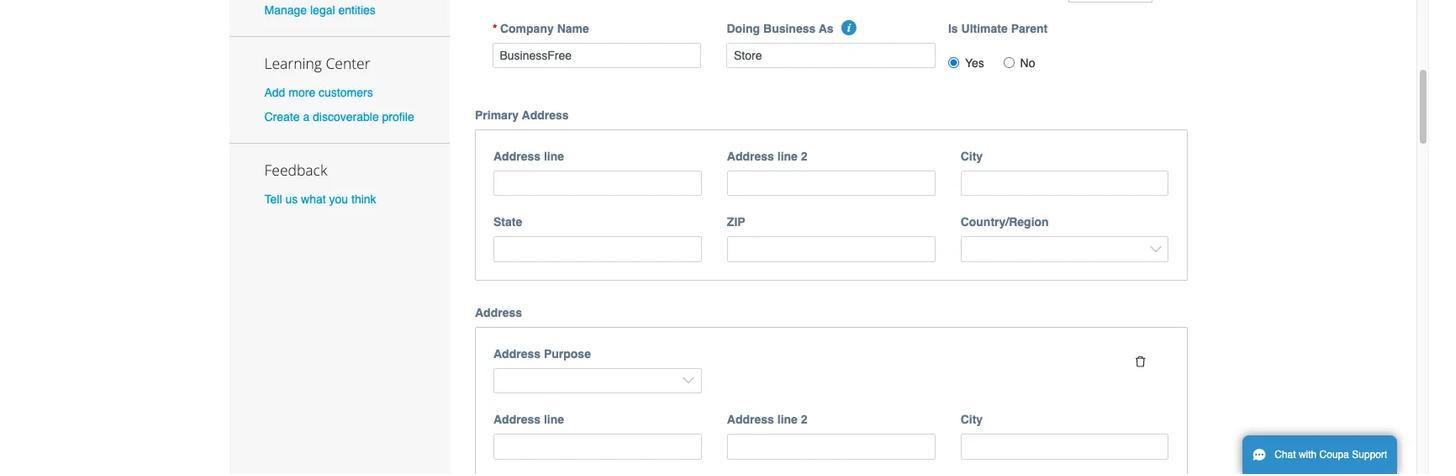 Task type: vqa. For each thing, say whether or not it's contained in the screenshot.
manage legal entities link
yes



Task type: locate. For each thing, give the bounding box(es) containing it.
feedback
[[264, 160, 327, 180]]

address purpose
[[494, 347, 591, 360]]

None radio
[[1003, 57, 1014, 68]]

add more customers
[[264, 86, 373, 99]]

1 address line from the top
[[494, 149, 564, 163]]

support
[[1352, 449, 1387, 461]]

as
[[819, 22, 834, 35]]

City text field
[[961, 170, 1169, 196], [961, 434, 1169, 460]]

name
[[557, 22, 589, 35]]

2 city from the top
[[961, 413, 983, 426]]

you
[[329, 193, 348, 206]]

0 vertical spatial city text field
[[961, 170, 1169, 196]]

0 vertical spatial address line
[[494, 149, 564, 163]]

tell us what you think
[[264, 193, 376, 206]]

tell
[[264, 193, 282, 206]]

parent
[[1011, 22, 1048, 35]]

0 vertical spatial city
[[961, 149, 983, 163]]

create
[[264, 110, 300, 124]]

1 vertical spatial city
[[961, 413, 983, 426]]

doing
[[727, 22, 760, 35]]

primary
[[475, 108, 519, 122]]

*
[[493, 22, 497, 35]]

address line down the primary address
[[494, 149, 564, 163]]

chat
[[1275, 449, 1296, 461]]

address line 2
[[727, 149, 808, 163], [727, 413, 808, 426]]

learning
[[264, 53, 322, 73]]

us
[[285, 193, 298, 206]]

learning center
[[264, 53, 370, 73]]

0 vertical spatial address line 2
[[727, 149, 808, 163]]

2 address line from the top
[[494, 413, 564, 426]]

a
[[303, 110, 310, 124]]

create a discoverable profile link
[[264, 110, 414, 124]]

profile
[[382, 110, 414, 124]]

business
[[763, 22, 816, 35]]

chat with coupa support
[[1275, 449, 1387, 461]]

state
[[494, 215, 522, 229]]

0 vertical spatial 2
[[801, 149, 808, 163]]

2 2 from the top
[[801, 413, 808, 426]]

entities
[[338, 3, 376, 17]]

1 2 from the top
[[801, 149, 808, 163]]

address
[[522, 108, 569, 122], [494, 149, 541, 163], [727, 149, 774, 163], [475, 306, 522, 319], [494, 347, 541, 360], [494, 413, 541, 426], [727, 413, 774, 426]]

1 vertical spatial 2
[[801, 413, 808, 426]]

1 vertical spatial address line
[[494, 413, 564, 426]]

1 city text field from the top
[[961, 170, 1169, 196]]

None text field
[[493, 43, 702, 68]]

remove image
[[1135, 356, 1147, 368]]

0 vertical spatial address line 2 text field
[[727, 170, 935, 196]]

None radio
[[948, 57, 959, 68]]

Address line text field
[[494, 434, 702, 460]]

address line for address line text box on the bottom of the page
[[494, 413, 564, 426]]

city
[[961, 149, 983, 163], [961, 413, 983, 426]]

address line
[[494, 149, 564, 163], [494, 413, 564, 426]]

ZIP text field
[[727, 236, 935, 262]]

yes
[[965, 56, 984, 69]]

doing business as
[[727, 22, 834, 35]]

1 vertical spatial address line 2
[[727, 413, 808, 426]]

Address line 2 text field
[[727, 170, 935, 196], [727, 434, 935, 460]]

line for first address line 2 text box from the top of the page
[[777, 149, 798, 163]]

* company name
[[493, 22, 589, 35]]

1 vertical spatial address line 2 text field
[[727, 434, 935, 460]]

2
[[801, 149, 808, 163], [801, 413, 808, 426]]

1 vertical spatial city text field
[[961, 434, 1169, 460]]

address line down address purpose
[[494, 413, 564, 426]]

1 city from the top
[[961, 149, 983, 163]]

coupa
[[1320, 449, 1349, 461]]

think
[[351, 193, 376, 206]]

line
[[544, 149, 564, 163], [777, 149, 798, 163], [544, 413, 564, 426], [777, 413, 798, 426]]

company
[[500, 22, 554, 35]]

State text field
[[494, 236, 702, 262]]

manage legal entities
[[264, 3, 376, 17]]

is
[[948, 22, 958, 35]]

additional information image
[[841, 20, 857, 35]]



Task type: describe. For each thing, give the bounding box(es) containing it.
with
[[1299, 449, 1317, 461]]

1 address line 2 from the top
[[727, 149, 808, 163]]

2 address line 2 from the top
[[727, 413, 808, 426]]

2 city text field from the top
[[961, 434, 1169, 460]]

add more customers link
[[264, 86, 373, 99]]

Address line text field
[[494, 170, 702, 196]]

center
[[326, 53, 370, 73]]

manage
[[264, 3, 307, 17]]

logo image
[[1068, 0, 1152, 2]]

Doing Business As text field
[[727, 43, 936, 68]]

add
[[264, 86, 285, 99]]

ultimate
[[961, 22, 1008, 35]]

is ultimate parent
[[948, 22, 1048, 35]]

line for address line text field
[[544, 149, 564, 163]]

discoverable
[[313, 110, 379, 124]]

country/region
[[961, 215, 1049, 229]]

chat with coupa support button
[[1243, 435, 1398, 474]]

legal
[[310, 3, 335, 17]]

line for 1st address line 2 text box from the bottom of the page
[[777, 413, 798, 426]]

manage legal entities link
[[264, 3, 376, 17]]

what
[[301, 193, 326, 206]]

address line for address line text field
[[494, 149, 564, 163]]

1 address line 2 text field from the top
[[727, 170, 935, 196]]

create a discoverable profile
[[264, 110, 414, 124]]

purpose
[[544, 347, 591, 360]]

customers
[[319, 86, 373, 99]]

more
[[289, 86, 315, 99]]

2 address line 2 text field from the top
[[727, 434, 935, 460]]

no
[[1020, 56, 1035, 69]]

zip
[[727, 215, 745, 229]]

tell us what you think button
[[264, 191, 376, 208]]

line for address line text box on the bottom of the page
[[544, 413, 564, 426]]

primary address
[[475, 108, 569, 122]]



